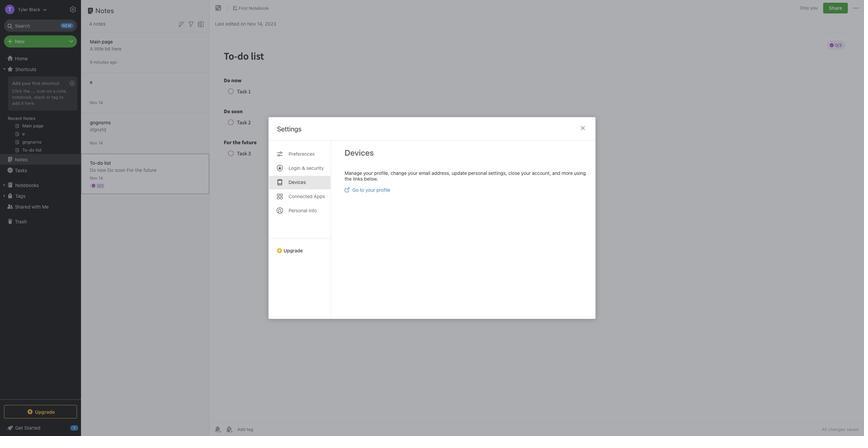 Task type: describe. For each thing, give the bounding box(es) containing it.
only you
[[800, 5, 818, 11]]

trash link
[[0, 216, 81, 227]]

apps
[[314, 194, 325, 199]]

the inside the manage your profile, change your email address, update personal settings, close your account, and more using the links below.
[[345, 176, 352, 182]]

address,
[[432, 170, 450, 176]]

all changes saved
[[822, 427, 859, 433]]

sfgnsfd
[[90, 127, 106, 132]]

home
[[15, 56, 28, 61]]

close
[[508, 170, 520, 176]]

login
[[289, 165, 300, 171]]

account,
[[532, 170, 551, 176]]

your right the 'links'
[[363, 170, 373, 176]]

note list element
[[81, 0, 210, 437]]

bit
[[105, 46, 110, 51]]

security
[[306, 165, 324, 171]]

recent
[[8, 116, 22, 121]]

add your first shortcut
[[12, 81, 59, 86]]

tree containing home
[[0, 53, 81, 400]]

nov down sfgnsfd
[[90, 141, 97, 146]]

personal
[[468, 170, 487, 176]]

0 horizontal spatial the
[[23, 88, 30, 94]]

tab list containing preferences
[[269, 141, 331, 319]]

group containing add your first shortcut
[[0, 75, 81, 157]]

on inside icon on a note, notebook, stack or tag to add it here.
[[47, 88, 52, 94]]

login & security
[[289, 165, 324, 171]]

3 nov 14 from the top
[[90, 176, 103, 181]]

gngnsrns
[[90, 120, 111, 125]]

click the ...
[[12, 88, 36, 94]]

your down below.
[[366, 187, 375, 193]]

now
[[97, 167, 106, 173]]

email
[[419, 170, 430, 176]]

first notebook
[[239, 5, 269, 11]]

ago
[[110, 60, 117, 65]]

manage your profile, change your email address, update personal settings, close your account, and more using the links below.
[[345, 170, 586, 182]]

notes
[[93, 21, 106, 27]]

and
[[552, 170, 560, 176]]

tag
[[52, 94, 58, 100]]

main
[[90, 39, 101, 44]]

below.
[[364, 176, 378, 182]]

gngnsrns sfgnsfd
[[90, 120, 111, 132]]

recent notes
[[8, 116, 35, 121]]

using
[[574, 170, 586, 176]]

on inside note window element
[[241, 21, 246, 26]]

note,
[[57, 88, 67, 94]]

here.
[[25, 101, 35, 106]]

soon
[[115, 167, 125, 173]]

upgrade for upgrade popup button to the right
[[284, 248, 303, 254]]

click
[[12, 88, 22, 94]]

share
[[829, 5, 842, 11]]

0/3
[[97, 183, 104, 189]]

profile,
[[374, 170, 389, 176]]

Search text field
[[9, 20, 72, 32]]

shortcut
[[42, 81, 59, 86]]

me
[[42, 204, 49, 210]]

or
[[46, 94, 50, 100]]

notes inside note list element
[[96, 7, 114, 15]]

a
[[90, 46, 93, 51]]

nov 14 for e
[[90, 100, 103, 105]]

close image
[[579, 124, 587, 132]]

shared with me link
[[0, 201, 81, 212]]

personal info
[[289, 208, 317, 214]]

stack
[[34, 94, 45, 100]]

share button
[[823, 3, 848, 14]]

saved
[[847, 427, 859, 433]]

2 do from the left
[[107, 167, 114, 173]]

2023
[[265, 21, 276, 26]]

preferences
[[289, 151, 315, 157]]

go to your profile
[[352, 187, 390, 193]]

you
[[810, 5, 818, 11]]

future
[[143, 167, 157, 173]]

settings image
[[69, 5, 77, 14]]

last
[[215, 21, 224, 26]]

minutes
[[93, 60, 109, 65]]

the inside "to-do list do now do soon for the future"
[[135, 167, 142, 173]]

first
[[239, 5, 248, 11]]

profile
[[376, 187, 390, 193]]

go to your profile button
[[345, 187, 390, 193]]

icon
[[37, 88, 46, 94]]

tasks
[[15, 168, 27, 173]]

home link
[[0, 53, 81, 64]]

new
[[15, 38, 25, 44]]

1 horizontal spatial upgrade button
[[269, 239, 331, 257]]



Task type: locate. For each thing, give the bounding box(es) containing it.
do
[[90, 167, 96, 173], [107, 167, 114, 173]]

with
[[32, 204, 41, 210]]

update
[[452, 170, 467, 176]]

2 14 from the top
[[98, 141, 103, 146]]

0 horizontal spatial to
[[59, 94, 63, 100]]

your up click the ... in the left of the page
[[22, 81, 31, 86]]

tags
[[15, 193, 25, 199]]

nov up 0/3 at left top
[[90, 176, 97, 181]]

1 horizontal spatial to
[[360, 187, 364, 193]]

14 for e
[[98, 100, 103, 105]]

your left email
[[408, 170, 418, 176]]

0 vertical spatial devices
[[345, 148, 374, 158]]

to right go
[[360, 187, 364, 193]]

notes up tasks
[[15, 157, 28, 163]]

4
[[89, 21, 92, 27]]

settings
[[277, 125, 302, 133]]

1 horizontal spatial the
[[135, 167, 142, 173]]

0 vertical spatial notes
[[96, 7, 114, 15]]

on left a
[[47, 88, 52, 94]]

the left ...
[[23, 88, 30, 94]]

0 vertical spatial 14
[[98, 100, 103, 105]]

little
[[94, 46, 104, 51]]

add a reminder image
[[214, 426, 222, 434]]

links
[[353, 176, 363, 182]]

nov inside note window element
[[247, 21, 256, 26]]

first notebook button
[[230, 3, 271, 13]]

1 nov 14 from the top
[[90, 100, 103, 105]]

new button
[[4, 35, 77, 48]]

Note Editor text field
[[210, 32, 864, 423]]

settings,
[[488, 170, 507, 176]]

group
[[0, 75, 81, 157]]

do down list
[[107, 167, 114, 173]]

expand notebooks image
[[2, 183, 7, 188]]

1 vertical spatial to
[[360, 187, 364, 193]]

None search field
[[9, 20, 72, 32]]

add
[[12, 81, 21, 86]]

nov 14 down sfgnsfd
[[90, 141, 103, 146]]

1 vertical spatial on
[[47, 88, 52, 94]]

1 horizontal spatial devices
[[345, 148, 374, 158]]

it
[[21, 101, 24, 106]]

0 horizontal spatial upgrade
[[35, 410, 55, 415]]

1 horizontal spatial do
[[107, 167, 114, 173]]

do
[[97, 160, 103, 166]]

1 horizontal spatial on
[[241, 21, 246, 26]]

shared
[[15, 204, 30, 210]]

notes
[[96, 7, 114, 15], [23, 116, 35, 121], [15, 157, 28, 163]]

last edited on nov 14, 2023
[[215, 21, 276, 26]]

1 vertical spatial devices
[[289, 180, 306, 185]]

0 vertical spatial upgrade
[[284, 248, 303, 254]]

2 vertical spatial the
[[345, 176, 352, 182]]

nov 14
[[90, 100, 103, 105], [90, 141, 103, 146], [90, 176, 103, 181]]

2 nov 14 from the top
[[90, 141, 103, 146]]

notes inside group
[[23, 116, 35, 121]]

14,
[[257, 21, 264, 26]]

note window element
[[210, 0, 864, 437]]

change
[[391, 170, 407, 176]]

nov 14 up "gngnsrns"
[[90, 100, 103, 105]]

trash
[[15, 219, 27, 225]]

the right for
[[135, 167, 142, 173]]

0 vertical spatial upgrade button
[[269, 239, 331, 257]]

nov left the "14,"
[[247, 21, 256, 26]]

4 notes
[[89, 21, 106, 27]]

add tag image
[[225, 426, 233, 434]]

on right edited
[[241, 21, 246, 26]]

2 horizontal spatial the
[[345, 176, 352, 182]]

3 14 from the top
[[98, 176, 103, 181]]

1 14 from the top
[[98, 100, 103, 105]]

the
[[23, 88, 30, 94], [135, 167, 142, 173], [345, 176, 352, 182]]

to down note,
[[59, 94, 63, 100]]

14 up 0/3 at left top
[[98, 176, 103, 181]]

all
[[822, 427, 827, 433]]

the left the 'links'
[[345, 176, 352, 182]]

1 vertical spatial the
[[135, 167, 142, 173]]

info
[[309, 208, 317, 214]]

0 horizontal spatial on
[[47, 88, 52, 94]]

notebook,
[[12, 94, 33, 100]]

devices up manage
[[345, 148, 374, 158]]

manage
[[345, 170, 362, 176]]

1 vertical spatial upgrade button
[[4, 406, 77, 419]]

0 vertical spatial to
[[59, 94, 63, 100]]

go
[[352, 187, 359, 193]]

upgrade button
[[269, 239, 331, 257], [4, 406, 77, 419]]

devices down login
[[289, 180, 306, 185]]

upgrade
[[284, 248, 303, 254], [35, 410, 55, 415]]

on
[[241, 21, 246, 26], [47, 88, 52, 94]]

add
[[12, 101, 20, 106]]

changes
[[828, 427, 845, 433]]

more
[[562, 170, 573, 176]]

only
[[800, 5, 809, 11]]

nov 14 for gngnsrns
[[90, 141, 103, 146]]

shared with me
[[15, 204, 49, 210]]

1 vertical spatial upgrade
[[35, 410, 55, 415]]

2 vertical spatial notes
[[15, 157, 28, 163]]

notebook
[[249, 5, 269, 11]]

9 minutes ago
[[90, 60, 117, 65]]

tags button
[[0, 191, 81, 201]]

notes right recent
[[23, 116, 35, 121]]

connected apps
[[289, 194, 325, 199]]

main page a little bit here
[[90, 39, 121, 51]]

tab list
[[269, 141, 331, 319]]

to-do list do now do soon for the future
[[90, 160, 157, 173]]

do down to-
[[90, 167, 96, 173]]

1 vertical spatial 14
[[98, 141, 103, 146]]

0 vertical spatial nov 14
[[90, 100, 103, 105]]

0 vertical spatial the
[[23, 88, 30, 94]]

14
[[98, 100, 103, 105], [98, 141, 103, 146], [98, 176, 103, 181]]

notes up notes
[[96, 7, 114, 15]]

for
[[127, 167, 134, 173]]

shortcuts
[[15, 66, 36, 72]]

connected
[[289, 194, 312, 199]]

expand tags image
[[2, 193, 7, 199]]

0 vertical spatial on
[[241, 21, 246, 26]]

devices
[[345, 148, 374, 158], [289, 180, 306, 185]]

upgrade for left upgrade popup button
[[35, 410, 55, 415]]

1 horizontal spatial upgrade
[[284, 248, 303, 254]]

14 for gngnsrns
[[98, 141, 103, 146]]

notebooks
[[15, 182, 39, 188]]

tasks button
[[0, 165, 81, 176]]

first
[[32, 81, 41, 86]]

1 do from the left
[[90, 167, 96, 173]]

1 vertical spatial nov 14
[[90, 141, 103, 146]]

devices inside tab list
[[289, 180, 306, 185]]

shortcuts button
[[0, 64, 81, 75]]

0 horizontal spatial do
[[90, 167, 96, 173]]

notebooks link
[[0, 180, 81, 191]]

...
[[31, 88, 36, 94]]

your right close
[[521, 170, 531, 176]]

tree
[[0, 53, 81, 400]]

14 down sfgnsfd
[[98, 141, 103, 146]]

expand note image
[[214, 4, 222, 12]]

notes link
[[0, 154, 81, 165]]

edited
[[226, 21, 239, 26]]

e
[[90, 79, 92, 85]]

nov down e
[[90, 100, 97, 105]]

2 vertical spatial 14
[[98, 176, 103, 181]]

2 vertical spatial nov 14
[[90, 176, 103, 181]]

here
[[112, 46, 121, 51]]

14 up "gngnsrns"
[[98, 100, 103, 105]]

a
[[53, 88, 55, 94]]

9
[[90, 60, 92, 65]]

to-
[[90, 160, 97, 166]]

0 horizontal spatial devices
[[289, 180, 306, 185]]

to inside icon on a note, notebook, stack or tag to add it here.
[[59, 94, 63, 100]]

nov 14 up 0/3 at left top
[[90, 176, 103, 181]]

1 vertical spatial notes
[[23, 116, 35, 121]]

0 horizontal spatial upgrade button
[[4, 406, 77, 419]]

list
[[104, 160, 111, 166]]



Task type: vqa. For each thing, say whether or not it's contained in the screenshot.
To protect your privacy, please enter your password to continue.
no



